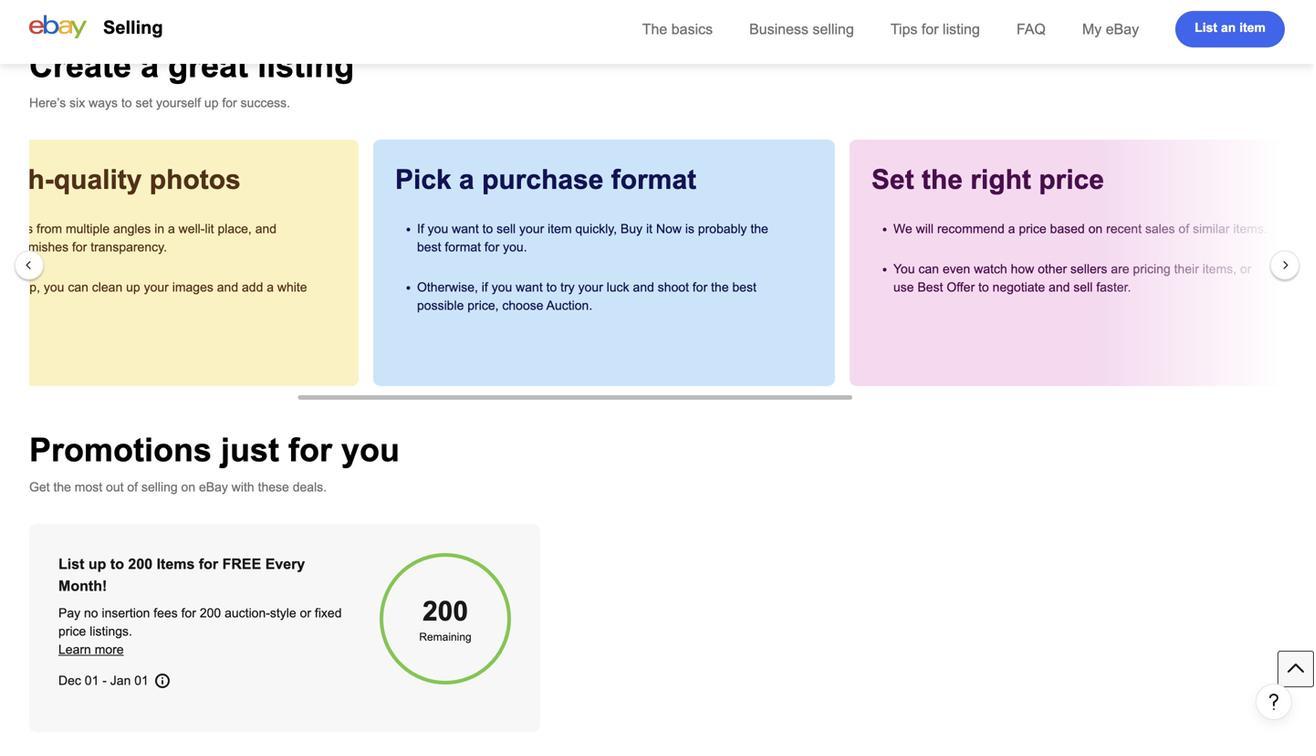 Task type: vqa. For each thing, say whether or not it's contained in the screenshot.
Home
no



Task type: locate. For each thing, give the bounding box(es) containing it.
for up deals.
[[288, 432, 332, 468]]

0 vertical spatial on
[[1089, 222, 1103, 236]]

best
[[417, 240, 441, 254], [733, 280, 757, 294]]

the
[[922, 164, 963, 195], [751, 222, 769, 236], [711, 280, 729, 294], [53, 480, 71, 494]]

to up if
[[483, 222, 493, 236]]

0 vertical spatial price
[[1039, 164, 1105, 195]]

0 vertical spatial format
[[611, 164, 697, 195]]

1 vertical spatial up
[[88, 556, 106, 572]]

your
[[519, 222, 544, 236], [578, 280, 603, 294]]

sell up you.
[[497, 222, 516, 236]]

2 horizontal spatial a
[[1009, 222, 1016, 236]]

0 vertical spatial or
[[1241, 262, 1252, 276]]

1 vertical spatial you
[[492, 280, 512, 294]]

want right if
[[452, 222, 479, 236]]

price up learn
[[58, 624, 86, 639]]

sell down sellers
[[1074, 280, 1093, 294]]

listings.
[[90, 624, 132, 639]]

1 horizontal spatial your
[[578, 280, 603, 294]]

for right shoot
[[693, 280, 708, 294]]

auction.
[[546, 299, 593, 313]]

an
[[1221, 21, 1236, 35]]

if
[[482, 280, 488, 294]]

1 vertical spatial selling
[[141, 480, 178, 494]]

2 horizontal spatial 200
[[423, 596, 468, 627]]

your up you.
[[519, 222, 544, 236]]

sell
[[497, 222, 516, 236], [1074, 280, 1093, 294]]

and down other
[[1049, 280, 1070, 294]]

of
[[1179, 222, 1190, 236], [127, 480, 138, 494]]

0 horizontal spatial item
[[548, 222, 572, 236]]

sell inside if you want to sell your item quickly, buy it now is probably the best format for you.
[[497, 222, 516, 236]]

insertion
[[102, 606, 150, 620]]

on down promotions just for you
[[181, 480, 195, 494]]

to left try
[[546, 280, 557, 294]]

listing up success. at left top
[[258, 47, 354, 84]]

0 vertical spatial best
[[417, 240, 441, 254]]

and inside "otherwise, if you want to try your luck and shoot for the best possible price, choose auction."
[[633, 280, 654, 294]]

watch
[[974, 262, 1008, 276]]

1 vertical spatial listing
[[258, 47, 354, 84]]

up
[[204, 96, 219, 110], [88, 556, 106, 572]]

best down if
[[417, 240, 441, 254]]

promotions just for you
[[29, 432, 400, 468]]

list up month!
[[58, 556, 84, 572]]

selling
[[813, 21, 854, 37], [141, 480, 178, 494]]

a right recommend
[[1009, 222, 1016, 236]]

0 vertical spatial up
[[204, 96, 219, 110]]

1 horizontal spatial listing
[[943, 21, 980, 37]]

up up month!
[[88, 556, 106, 572]]

1 vertical spatial or
[[300, 606, 311, 620]]

01
[[85, 674, 99, 688], [134, 674, 149, 688]]

200
[[128, 556, 153, 572], [423, 596, 468, 627], [200, 606, 221, 620]]

1 horizontal spatial 01
[[134, 674, 149, 688]]

list an item link
[[1176, 11, 1285, 47]]

faster.
[[1097, 280, 1131, 294]]

0 horizontal spatial best
[[417, 240, 441, 254]]

you can even watch how other sellers are pricing their items, or use best offer to negotiate and sell faster.
[[894, 262, 1252, 294]]

faq link
[[1017, 21, 1046, 37]]

1 vertical spatial your
[[578, 280, 603, 294]]

luck
[[607, 280, 630, 294]]

ways
[[89, 96, 118, 110]]

format up it
[[611, 164, 697, 195]]

on
[[1089, 222, 1103, 236], [181, 480, 195, 494]]

200 up remaining at the bottom of page
[[423, 596, 468, 627]]

item inside if you want to sell your item quickly, buy it now is probably the best format for you.
[[548, 222, 572, 236]]

the right shoot
[[711, 280, 729, 294]]

0 horizontal spatial on
[[181, 480, 195, 494]]

-
[[102, 674, 107, 688]]

is
[[685, 222, 695, 236]]

1 vertical spatial sell
[[1074, 280, 1093, 294]]

1 vertical spatial item
[[548, 222, 572, 236]]

of right out
[[127, 480, 138, 494]]

ebay right the my
[[1106, 21, 1139, 37]]

0 horizontal spatial and
[[633, 280, 654, 294]]

0 horizontal spatial list
[[58, 556, 84, 572]]

how
[[1011, 262, 1035, 276]]

recommend
[[937, 222, 1005, 236]]

will
[[916, 222, 934, 236]]

0 horizontal spatial a
[[141, 47, 159, 84]]

for left you.
[[485, 240, 500, 254]]

pricing
[[1133, 262, 1171, 276]]

0 horizontal spatial your
[[519, 222, 544, 236]]

1 horizontal spatial you
[[428, 222, 448, 236]]

listing right tips
[[943, 21, 980, 37]]

1 horizontal spatial a
[[459, 164, 474, 195]]

or inside pay no insertion fees for 200 auction-style or fixed price listings. learn more
[[300, 606, 311, 620]]

1 horizontal spatial best
[[733, 280, 757, 294]]

200 left 'auction-'
[[200, 606, 221, 620]]

2 vertical spatial price
[[58, 624, 86, 639]]

ebay
[[1106, 21, 1139, 37], [199, 480, 228, 494]]

help, opens dialogs image
[[1265, 693, 1283, 711]]

0 horizontal spatial 01
[[85, 674, 99, 688]]

0 horizontal spatial sell
[[497, 222, 516, 236]]

fixed
[[315, 606, 342, 620]]

pay
[[58, 606, 80, 620]]

list for list an item
[[1195, 21, 1218, 35]]

0 horizontal spatial want
[[452, 222, 479, 236]]

0 vertical spatial item
[[1240, 21, 1266, 35]]

1 horizontal spatial format
[[611, 164, 697, 195]]

every
[[265, 556, 305, 572]]

recent
[[1107, 222, 1142, 236]]

1 horizontal spatial ebay
[[1106, 21, 1139, 37]]

my
[[1083, 21, 1102, 37]]

sell inside you can even watch how other sellers are pricing their items, or use best offer to negotiate and sell faster.
[[1074, 280, 1093, 294]]

2 01 from the left
[[134, 674, 149, 688]]

price left based on the top right of page
[[1019, 222, 1047, 236]]

to down watch
[[979, 280, 989, 294]]

1 vertical spatial ebay
[[199, 480, 228, 494]]

items
[[157, 556, 195, 572]]

0 vertical spatial want
[[452, 222, 479, 236]]

yourself
[[156, 96, 201, 110]]

selling right out
[[141, 480, 178, 494]]

now
[[656, 222, 682, 236]]

you
[[428, 222, 448, 236], [492, 280, 512, 294], [341, 432, 400, 468]]

or
[[1241, 262, 1252, 276], [300, 606, 311, 620]]

you
[[894, 262, 915, 276]]

best inside if you want to sell your item quickly, buy it now is probably the best format for you.
[[417, 240, 441, 254]]

for inside pay no insertion fees for 200 auction-style or fixed price listings. learn more
[[181, 606, 196, 620]]

up right yourself
[[204, 96, 219, 110]]

or right the style
[[300, 606, 311, 620]]

you.
[[503, 240, 527, 254]]

0 vertical spatial a
[[141, 47, 159, 84]]

0 vertical spatial selling
[[813, 21, 854, 37]]

01 left -
[[85, 674, 99, 688]]

sales
[[1146, 222, 1175, 236]]

item right an
[[1240, 21, 1266, 35]]

if
[[417, 222, 424, 236]]

1 horizontal spatial item
[[1240, 21, 1266, 35]]

for right items
[[199, 556, 218, 572]]

more
[[95, 643, 124, 657]]

1 vertical spatial want
[[516, 280, 543, 294]]

the basics
[[642, 21, 713, 37]]

my ebay
[[1083, 21, 1139, 37]]

and right the luck
[[633, 280, 654, 294]]

1 horizontal spatial on
[[1089, 222, 1103, 236]]

1 vertical spatial on
[[181, 480, 195, 494]]

to
[[121, 96, 132, 110], [483, 222, 493, 236], [546, 280, 557, 294], [979, 280, 989, 294], [110, 556, 124, 572]]

based
[[1050, 222, 1085, 236]]

quickly,
[[576, 222, 617, 236]]

list inside list up to 200 items for free every month!
[[58, 556, 84, 572]]

item left the quickly, at top left
[[548, 222, 572, 236]]

selling right business
[[813, 21, 854, 37]]

a
[[141, 47, 159, 84], [459, 164, 474, 195], [1009, 222, 1016, 236]]

1 vertical spatial of
[[127, 480, 138, 494]]

1 horizontal spatial or
[[1241, 262, 1252, 276]]

right
[[971, 164, 1032, 195]]

1 vertical spatial format
[[445, 240, 481, 254]]

0 horizontal spatial format
[[445, 240, 481, 254]]

faq
[[1017, 21, 1046, 37]]

2 vertical spatial you
[[341, 432, 400, 468]]

best down probably
[[733, 280, 757, 294]]

want up choose
[[516, 280, 543, 294]]

1 and from the left
[[633, 280, 654, 294]]

the basics link
[[642, 21, 713, 37]]

1 vertical spatial list
[[58, 556, 84, 572]]

1 horizontal spatial 200
[[200, 606, 221, 620]]

your right try
[[578, 280, 603, 294]]

even
[[943, 262, 971, 276]]

for right the "fees"
[[181, 606, 196, 620]]

the right probably
[[751, 222, 769, 236]]

1 horizontal spatial list
[[1195, 21, 1218, 35]]

0 horizontal spatial or
[[300, 606, 311, 620]]

0 horizontal spatial listing
[[258, 47, 354, 84]]

1 horizontal spatial of
[[1179, 222, 1190, 236]]

0 horizontal spatial selling
[[141, 480, 178, 494]]

list
[[1195, 21, 1218, 35], [58, 556, 84, 572]]

on right based on the top right of page
[[1089, 222, 1103, 236]]

purchase
[[482, 164, 604, 195]]

a right pick
[[459, 164, 474, 195]]

200 left items
[[128, 556, 153, 572]]

01 right jan
[[134, 674, 149, 688]]

0 vertical spatial list
[[1195, 21, 1218, 35]]

0 horizontal spatial 200
[[128, 556, 153, 572]]

the
[[642, 21, 668, 37]]

these
[[258, 480, 289, 494]]

1 horizontal spatial sell
[[1074, 280, 1093, 294]]

1 vertical spatial a
[[459, 164, 474, 195]]

ebay left with
[[199, 480, 228, 494]]

a up set
[[141, 47, 159, 84]]

0 vertical spatial sell
[[497, 222, 516, 236]]

1 horizontal spatial up
[[204, 96, 219, 110]]

2 horizontal spatial you
[[492, 280, 512, 294]]

or right the items,
[[1241, 262, 1252, 276]]

the right the set
[[922, 164, 963, 195]]

and
[[633, 280, 654, 294], [1049, 280, 1070, 294]]

for right tips
[[922, 21, 939, 37]]

for
[[922, 21, 939, 37], [222, 96, 237, 110], [485, 240, 500, 254], [693, 280, 708, 294], [288, 432, 332, 468], [199, 556, 218, 572], [181, 606, 196, 620]]

format up otherwise,
[[445, 240, 481, 254]]

basics
[[672, 21, 713, 37]]

listing
[[943, 21, 980, 37], [258, 47, 354, 84]]

price
[[1039, 164, 1105, 195], [1019, 222, 1047, 236], [58, 624, 86, 639]]

200 inside 200 remaining
[[423, 596, 468, 627]]

1 vertical spatial best
[[733, 280, 757, 294]]

on for recent
[[1089, 222, 1103, 236]]

list left an
[[1195, 21, 1218, 35]]

2 vertical spatial a
[[1009, 222, 1016, 236]]

to up insertion
[[110, 556, 124, 572]]

1 horizontal spatial and
[[1049, 280, 1070, 294]]

with
[[232, 480, 254, 494]]

0 horizontal spatial up
[[88, 556, 106, 572]]

0 vertical spatial you
[[428, 222, 448, 236]]

2 and from the left
[[1049, 280, 1070, 294]]

0 vertical spatial your
[[519, 222, 544, 236]]

promotions
[[29, 432, 212, 468]]

price up based on the top right of page
[[1039, 164, 1105, 195]]

1 horizontal spatial want
[[516, 280, 543, 294]]

of right sales
[[1179, 222, 1190, 236]]

or inside you can even watch how other sellers are pricing their items, or use best offer to negotiate and sell faster.
[[1241, 262, 1252, 276]]

0 vertical spatial ebay
[[1106, 21, 1139, 37]]



Task type: describe. For each thing, give the bounding box(es) containing it.
shoot
[[658, 280, 689, 294]]

probably
[[698, 222, 747, 236]]

other
[[1038, 262, 1067, 276]]

remaining
[[419, 631, 472, 643]]

get the most out of selling on ebay with these deals.
[[29, 480, 327, 494]]

to left set
[[121, 96, 132, 110]]

you inside if you want to sell your item quickly, buy it now is probably the best format for you.
[[428, 222, 448, 236]]

out
[[106, 480, 124, 494]]

otherwise, if you want to try your luck and shoot for the best possible price, choose auction.
[[417, 280, 757, 313]]

for inside list up to 200 items for free every month!
[[199, 556, 218, 572]]

auction-
[[225, 606, 270, 620]]

here's
[[29, 96, 66, 110]]

sellers
[[1071, 262, 1108, 276]]

business selling link
[[750, 21, 854, 37]]

to inside you can even watch how other sellers are pricing their items, or use best offer to negotiate and sell faster.
[[979, 280, 989, 294]]

month!
[[58, 578, 107, 594]]

buy
[[621, 222, 643, 236]]

can
[[919, 262, 939, 276]]

0 horizontal spatial of
[[127, 480, 138, 494]]

1 01 from the left
[[85, 674, 99, 688]]

tips for listing link
[[891, 21, 980, 37]]

best inside "otherwise, if you want to try your luck and shoot for the best possible price, choose auction."
[[733, 280, 757, 294]]

to inside "otherwise, if you want to try your luck and shoot for the best possible price, choose auction."
[[546, 280, 557, 294]]

best
[[918, 280, 943, 294]]

set
[[136, 96, 153, 110]]

learn
[[58, 643, 91, 657]]

0 horizontal spatial you
[[341, 432, 400, 468]]

we
[[894, 222, 913, 236]]

up inside list up to 200 items for free every month!
[[88, 556, 106, 572]]

it
[[646, 222, 653, 236]]

list for list up to 200 items for free every month!
[[58, 556, 84, 572]]

just
[[221, 432, 279, 468]]

no
[[84, 606, 98, 620]]

we will recommend a price based on recent sales of similar items.
[[894, 222, 1268, 236]]

their
[[1175, 262, 1199, 276]]

negotiate
[[993, 280, 1045, 294]]

success.
[[241, 96, 290, 110]]

style
[[270, 606, 296, 620]]

fees
[[154, 606, 178, 620]]

great
[[168, 47, 248, 84]]

pay no insertion fees for 200 auction-style or fixed price listings. learn more
[[58, 606, 342, 657]]

for inside "otherwise, if you want to try your luck and shoot for the best possible price, choose auction."
[[693, 280, 708, 294]]

set
[[872, 164, 914, 195]]

and inside you can even watch how other sellers are pricing their items, or use best offer to negotiate and sell faster.
[[1049, 280, 1070, 294]]

possible
[[417, 299, 464, 313]]

200 inside list up to 200 items for free every month!
[[128, 556, 153, 572]]

200 inside pay no insertion fees for 200 auction-style or fixed price listings. learn more
[[200, 606, 221, 620]]

similar
[[1193, 222, 1230, 236]]

format inside if you want to sell your item quickly, buy it now is probably the best format for you.
[[445, 240, 481, 254]]

choose
[[502, 299, 544, 313]]

for left success. at left top
[[222, 96, 237, 110]]

otherwise,
[[417, 280, 478, 294]]

tips for listing
[[891, 21, 980, 37]]

want inside "otherwise, if you want to try your luck and shoot for the best possible price, choose auction."
[[516, 280, 543, 294]]

pick
[[395, 164, 452, 195]]

dec 01 - jan 01
[[58, 674, 149, 688]]

offer
[[947, 280, 975, 294]]

to inside list up to 200 items for free every month!
[[110, 556, 124, 572]]

deals.
[[293, 480, 327, 494]]

here's six ways to set yourself up for success.
[[29, 96, 290, 110]]

for inside if you want to sell your item quickly, buy it now is probably the best format for you.
[[485, 240, 500, 254]]

items,
[[1203, 262, 1237, 276]]

200 remaining
[[419, 596, 472, 643]]

set the right price
[[872, 164, 1105, 195]]

a for create
[[141, 47, 159, 84]]

learn more link
[[58, 643, 124, 657]]

my ebay link
[[1083, 21, 1139, 37]]

the right get at left
[[53, 480, 71, 494]]

price inside pay no insertion fees for 200 auction-style or fixed price listings. learn more
[[58, 624, 86, 639]]

selling
[[103, 17, 163, 37]]

items.
[[1234, 222, 1268, 236]]

you inside "otherwise, if you want to try your luck and shoot for the best possible price, choose auction."
[[492, 280, 512, 294]]

your inside if you want to sell your item quickly, buy it now is probably the best format for you.
[[519, 222, 544, 236]]

list an item
[[1195, 21, 1266, 35]]

want inside if you want to sell your item quickly, buy it now is probably the best format for you.
[[452, 222, 479, 236]]

if you want to sell your item quickly, buy it now is probably the best format for you.
[[417, 222, 769, 254]]

the inside "otherwise, if you want to try your luck and shoot for the best possible price, choose auction."
[[711, 280, 729, 294]]

0 vertical spatial of
[[1179, 222, 1190, 236]]

tips
[[891, 21, 918, 37]]

create
[[29, 47, 132, 84]]

use
[[894, 280, 914, 294]]

try
[[561, 280, 575, 294]]

create a great listing
[[29, 47, 354, 84]]

business selling
[[750, 21, 854, 37]]

most
[[75, 480, 102, 494]]

your inside "otherwise, if you want to try your luck and shoot for the best possible price, choose auction."
[[578, 280, 603, 294]]

1 horizontal spatial selling
[[813, 21, 854, 37]]

six
[[69, 96, 85, 110]]

free
[[222, 556, 261, 572]]

1 vertical spatial price
[[1019, 222, 1047, 236]]

the inside if you want to sell your item quickly, buy it now is probably the best format for you.
[[751, 222, 769, 236]]

to inside if you want to sell your item quickly, buy it now is probably the best format for you.
[[483, 222, 493, 236]]

get
[[29, 480, 50, 494]]

dec
[[58, 674, 81, 688]]

on for ebay
[[181, 480, 195, 494]]

price,
[[468, 299, 499, 313]]

a for pick
[[459, 164, 474, 195]]

pick a purchase format
[[395, 164, 697, 195]]

0 vertical spatial listing
[[943, 21, 980, 37]]

0 horizontal spatial ebay
[[199, 480, 228, 494]]



